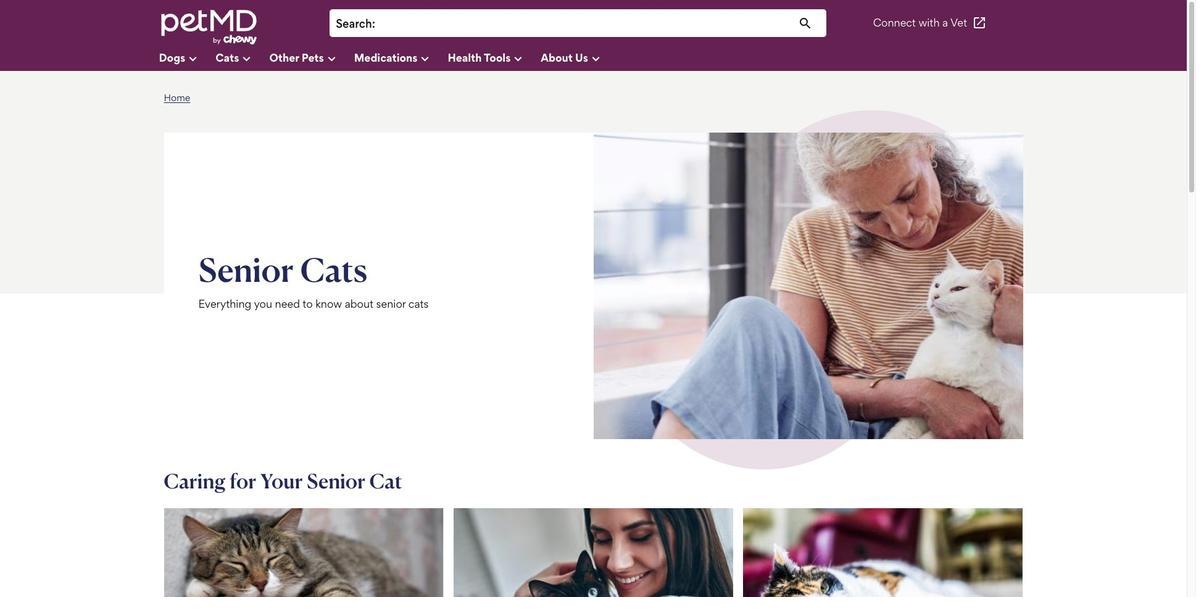 Task type: vqa. For each thing, say whether or not it's contained in the screenshot.
to
yes



Task type: locate. For each thing, give the bounding box(es) containing it.
senior
[[376, 298, 406, 311]]

health
[[448, 51, 482, 64]]

connect with a vet
[[873, 16, 967, 29]]

senior up you
[[198, 249, 294, 290]]

dogs button
[[159, 46, 216, 71]]

cats up know
[[300, 249, 367, 290]]

0 horizontal spatial senior
[[198, 249, 294, 290]]

health tools button
[[448, 46, 541, 71]]

other
[[269, 51, 299, 64]]

:
[[372, 17, 375, 31]]

dogs
[[159, 51, 185, 64]]

1 vertical spatial senior
[[307, 469, 365, 494]]

connect
[[873, 16, 916, 29]]

you
[[254, 298, 272, 311]]

for
[[230, 469, 256, 494]]

senior
[[198, 249, 294, 290], [307, 469, 365, 494]]

petmd home image
[[159, 8, 258, 46]]

cats
[[408, 298, 429, 311]]

medications button
[[354, 46, 448, 71]]

about us
[[541, 51, 588, 64]]

health tools
[[448, 51, 511, 64]]

about
[[345, 298, 373, 311]]

medications
[[354, 51, 418, 64]]

your
[[260, 469, 303, 494]]

need
[[275, 298, 300, 311]]

cats down petmd home image
[[216, 51, 239, 64]]

0 horizontal spatial cats
[[216, 51, 239, 64]]

other pets button
[[269, 46, 354, 71]]

cats
[[216, 51, 239, 64], [300, 249, 367, 290]]

1 vertical spatial cats
[[300, 249, 367, 290]]

1 horizontal spatial cats
[[300, 249, 367, 290]]

other pets
[[269, 51, 324, 64]]

cat
[[370, 469, 402, 494]]

know
[[315, 298, 342, 311]]

None text field
[[381, 15, 821, 32]]

pets
[[302, 51, 324, 64]]

cats button
[[216, 46, 269, 71]]

connect with a vet button
[[873, 8, 987, 38]]

caring for your senior cat
[[164, 469, 402, 494]]

senior left "cat"
[[307, 469, 365, 494]]

home
[[164, 92, 190, 104]]

search
[[336, 17, 372, 31]]

0 vertical spatial cats
[[216, 51, 239, 64]]



Task type: describe. For each thing, give the bounding box(es) containing it.
vet
[[951, 16, 967, 29]]

search :
[[336, 17, 375, 31]]

caring
[[164, 469, 226, 494]]

cats inside popup button
[[216, 51, 239, 64]]

a
[[942, 16, 948, 29]]

us
[[575, 51, 588, 64]]

with
[[919, 16, 940, 29]]

home link
[[164, 92, 190, 104]]

senior woman with white hair petting white cat on a bed image
[[593, 133, 1023, 440]]

tools
[[484, 51, 511, 64]]

about us button
[[541, 46, 618, 71]]

everything
[[198, 298, 251, 311]]

to
[[303, 298, 313, 311]]

everything you need to know about senior cats
[[198, 298, 429, 311]]

1 horizontal spatial senior
[[307, 469, 365, 494]]

about
[[541, 51, 573, 64]]

senior cats
[[198, 249, 367, 290]]

0 vertical spatial senior
[[198, 249, 294, 290]]



